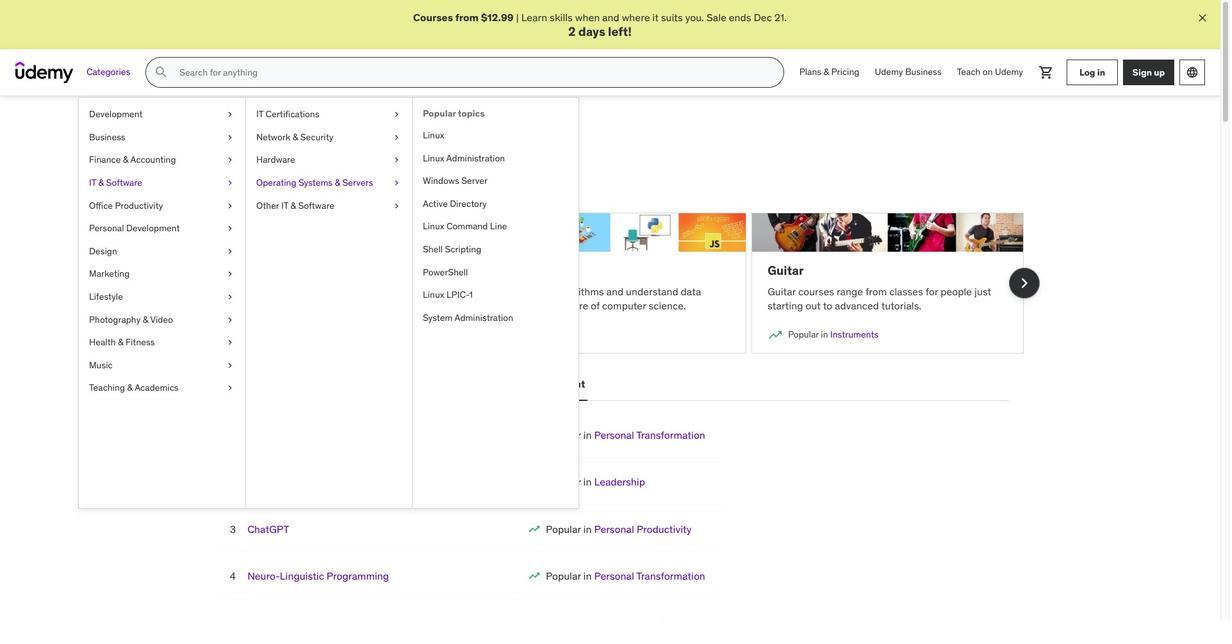 Task type: describe. For each thing, give the bounding box(es) containing it.
system administration
[[423, 312, 513, 323]]

personal inside personal development 'button'
[[475, 378, 518, 391]]

1 horizontal spatial software
[[298, 200, 335, 211]]

xsmall image for operating systems & servers
[[392, 177, 402, 189]]

4 cell from the top
[[546, 570, 706, 583]]

days
[[579, 24, 606, 39]]

in for instruments link
[[821, 329, 828, 340]]

up
[[1154, 67, 1165, 78]]

office productivity link
[[79, 195, 245, 217]]

& for accounting
[[123, 154, 128, 166]]

1 vertical spatial and
[[262, 126, 290, 146]]

directory
[[450, 198, 487, 209]]

active directory link
[[413, 193, 579, 216]]

log
[[1080, 67, 1096, 78]]

courses
[[799, 285, 835, 298]]

xsmall image for it certifications
[[392, 108, 402, 121]]

system
[[423, 312, 453, 323]]

the
[[551, 299, 566, 312]]

operating systems & servers link
[[246, 172, 412, 195]]

data.
[[262, 299, 285, 312]]

in right log
[[1098, 67, 1106, 78]]

understand
[[626, 285, 679, 298]]

active
[[423, 198, 448, 209]]

xsmall image for photography & video
[[225, 314, 235, 326]]

plans & pricing
[[800, 66, 860, 78]]

lifestyle link
[[79, 286, 245, 309]]

lifestyle
[[89, 291, 123, 302]]

& for video
[[143, 314, 148, 325]]

server
[[462, 175, 488, 187]]

photography & video link
[[79, 309, 245, 331]]

xsmall image for music
[[225, 359, 235, 372]]

learn for learn something completely new or improve your existing skills
[[196, 163, 222, 176]]

shell scripting link
[[413, 238, 579, 261]]

operating systems & servers element
[[412, 98, 579, 508]]

programming
[[327, 570, 389, 583]]

personal development button
[[472, 369, 588, 400]]

1 vertical spatial topics
[[363, 126, 410, 146]]

xsmall image for it & software
[[225, 177, 235, 189]]

3
[[230, 523, 236, 536]]

or
[[350, 163, 359, 176]]

other it & software
[[256, 200, 335, 211]]

5 cell from the top
[[546, 617, 706, 620]]

teach
[[342, 285, 368, 298]]

popular in personal transformation for 1st personal transformation link
[[546, 429, 706, 442]]

xsmall image for health & fitness
[[225, 337, 235, 349]]

trending
[[293, 126, 360, 146]]

health & fitness
[[89, 337, 155, 348]]

development for personal development 'button'
[[520, 378, 585, 391]]

personal for 1st cell
[[594, 429, 634, 442]]

development for personal development link
[[126, 222, 180, 234]]

1 personal transformation link from the top
[[594, 429, 706, 442]]

accounting
[[130, 154, 176, 166]]

hardware link
[[246, 149, 412, 172]]

in for leadership link
[[584, 476, 592, 489]]

classes
[[890, 285, 924, 298]]

business link
[[79, 126, 245, 149]]

neuro-linguistic programming link
[[247, 570, 389, 583]]

& for software
[[98, 177, 104, 188]]

network
[[256, 131, 291, 143]]

to right how
[[443, 285, 452, 298]]

bestselling button
[[212, 369, 272, 400]]

leadership link
[[594, 476, 645, 489]]

xsmall image for network & security
[[392, 131, 402, 144]]

categories
[[87, 66, 130, 78]]

use
[[212, 285, 230, 298]]

linux lpic-1
[[423, 289, 473, 301]]

security
[[300, 131, 334, 143]]

other
[[256, 200, 279, 211]]

and inside the "learn to build algorithms and understand data structures at the core of computer science."
[[607, 285, 624, 298]]

popular and trending topics
[[196, 126, 410, 146]]

where
[[622, 11, 650, 24]]

0 vertical spatial development
[[89, 108, 143, 120]]

& for pricing
[[824, 66, 829, 78]]

linux for linux lpic-1
[[423, 289, 444, 301]]

xsmall image for personal development
[[225, 222, 235, 235]]

machine learning
[[212, 263, 315, 278]]

learn for learn to build algorithms and understand data structures at the core of computer science.
[[490, 285, 516, 298]]

powershell link
[[413, 261, 579, 284]]

it & software
[[89, 177, 142, 188]]

personal for 2nd cell from the bottom
[[594, 570, 634, 583]]

new
[[329, 163, 348, 176]]

personal for third cell from the top of the page
[[594, 523, 634, 536]]

finance & accounting
[[89, 154, 176, 166]]

linux link
[[413, 124, 579, 147]]

linux for linux
[[423, 129, 444, 141]]

ends
[[729, 11, 752, 24]]

to inside guitar courses range from classes for people just starting out to advanced tutorials.
[[823, 299, 833, 312]]

linux lpic-1 link
[[413, 284, 579, 307]]

sign
[[1133, 67, 1152, 78]]

& right the "other"
[[291, 200, 296, 211]]

personal productivity link
[[594, 523, 692, 536]]

systems
[[299, 177, 333, 188]]

productivity inside office productivity link
[[115, 200, 163, 211]]

advanced
[[835, 299, 879, 312]]

xsmall image for lifestyle
[[225, 291, 235, 303]]

operating
[[256, 177, 296, 188]]

personal development for personal development link
[[89, 222, 180, 234]]

choose a language image
[[1186, 66, 1199, 79]]

hardware
[[256, 154, 295, 166]]

and inside courses from $12.99 | learn skills when and where it suits you. sale ends dec 21. 2 days left!
[[603, 11, 620, 24]]

administration for system administration
[[455, 312, 513, 323]]

out
[[806, 299, 821, 312]]

xsmall image for design
[[225, 245, 235, 258]]

teach
[[957, 66, 981, 78]]

udemy business link
[[867, 57, 950, 88]]

marketing link
[[79, 263, 245, 286]]

shopping cart with 0 items image
[[1039, 65, 1054, 80]]

suits
[[661, 11, 683, 24]]

xsmall image for business
[[225, 131, 235, 144]]

topics inside the operating systems & servers element
[[458, 108, 485, 119]]

log in link
[[1067, 60, 1118, 85]]

at
[[539, 299, 548, 312]]

existing
[[423, 163, 459, 176]]

personal development for personal development 'button'
[[475, 378, 585, 391]]

xsmall image for development
[[225, 108, 235, 121]]

sign up
[[1133, 67, 1165, 78]]

plans
[[800, 66, 822, 78]]

xsmall image for office productivity
[[225, 200, 235, 212]]

office productivity
[[89, 200, 163, 211]]

pricing
[[832, 66, 860, 78]]

guitar for guitar
[[768, 263, 804, 278]]

in for personal productivity link
[[584, 523, 592, 536]]

neuro-
[[247, 570, 280, 583]]

popular inside the operating systems & servers element
[[423, 108, 456, 119]]

linux administration
[[423, 152, 505, 164]]

skills inside courses from $12.99 | learn skills when and where it suits you. sale ends dec 21. 2 days left!
[[550, 11, 573, 24]]



Task type: vqa. For each thing, say whether or not it's contained in the screenshot.
paid
no



Task type: locate. For each thing, give the bounding box(es) containing it.
popular in personal transformation up leadership link
[[546, 429, 706, 442]]

improve
[[362, 163, 399, 176]]

2 horizontal spatial learn
[[521, 11, 548, 24]]

popular in
[[233, 329, 273, 340]]

udemy image
[[15, 62, 74, 83]]

0 horizontal spatial it
[[89, 177, 96, 188]]

when
[[575, 11, 600, 24]]

business left teach
[[906, 66, 942, 78]]

and
[[603, 11, 620, 24], [262, 126, 290, 146], [607, 285, 624, 298]]

personal inside personal development link
[[89, 222, 124, 234]]

carousel element
[[196, 197, 1040, 369]]

xsmall image inside hardware link
[[392, 154, 402, 167]]

it right the "other"
[[281, 200, 289, 211]]

xsmall image inside the business link
[[225, 131, 235, 144]]

1 popular in personal transformation from the top
[[546, 429, 706, 442]]

personal transformation link up leadership link
[[594, 429, 706, 442]]

instruments link
[[831, 329, 879, 340]]

1 vertical spatial software
[[298, 200, 335, 211]]

windows server
[[423, 175, 488, 187]]

1 horizontal spatial udemy
[[995, 66, 1024, 78]]

xsmall image inside it certifications link
[[392, 108, 402, 121]]

linux up system
[[423, 289, 444, 301]]

1 udemy from the left
[[875, 66, 903, 78]]

from inside guitar courses range from classes for people just starting out to advanced tutorials.
[[866, 285, 887, 298]]

xsmall image inside "development" link
[[225, 108, 235, 121]]

from inside "use statistical probability to teach computers how to learn from data."
[[238, 299, 259, 312]]

teach on udemy
[[957, 66, 1024, 78]]

popular topics
[[423, 108, 485, 119]]

3 cell from the top
[[546, 523, 692, 536]]

academics
[[135, 382, 179, 394]]

popular in personal transformation for first personal transformation link from the bottom
[[546, 570, 706, 583]]

1 guitar from the top
[[768, 263, 804, 278]]

& right health
[[118, 337, 123, 348]]

1 horizontal spatial personal development
[[475, 378, 585, 391]]

close image
[[1197, 12, 1209, 24]]

0 vertical spatial from
[[455, 11, 479, 24]]

0 horizontal spatial popular in image
[[212, 327, 228, 343]]

popular in image for popular in instruments
[[768, 327, 783, 343]]

and up hardware
[[262, 126, 290, 146]]

development inside 'button'
[[520, 378, 585, 391]]

left!
[[608, 24, 632, 39]]

1 vertical spatial learn
[[196, 163, 222, 176]]

0 vertical spatial personal development
[[89, 222, 180, 234]]

2 horizontal spatial from
[[866, 285, 887, 298]]

2 linux from the top
[[423, 152, 444, 164]]

linguistic
[[280, 570, 324, 583]]

transformation for 1st personal transformation link
[[637, 429, 706, 442]]

0 horizontal spatial personal development
[[89, 222, 180, 234]]

core
[[568, 299, 589, 312]]

& for security
[[293, 131, 298, 143]]

in down popular in personal productivity
[[584, 570, 592, 583]]

science.
[[649, 299, 686, 312]]

& for academics
[[127, 382, 133, 394]]

0 horizontal spatial software
[[106, 177, 142, 188]]

1 linux from the top
[[423, 129, 444, 141]]

xsmall image
[[225, 108, 235, 121], [225, 131, 235, 144], [225, 154, 235, 167], [392, 154, 402, 167], [225, 177, 235, 189], [392, 177, 402, 189], [225, 200, 235, 212], [392, 200, 402, 212], [225, 222, 235, 235], [225, 245, 235, 258], [225, 268, 235, 281], [225, 359, 235, 372], [225, 382, 235, 395]]

neuro-linguistic programming
[[247, 570, 389, 583]]

0 horizontal spatial skills
[[461, 163, 484, 176]]

guitar for guitar courses range from classes for people just starting out to advanced tutorials.
[[768, 285, 796, 298]]

& down new
[[335, 177, 340, 188]]

1 horizontal spatial it
[[256, 108, 264, 120]]

udemy right pricing
[[875, 66, 903, 78]]

1 horizontal spatial popular in image
[[768, 327, 783, 343]]

people
[[941, 285, 972, 298]]

computer
[[602, 299, 646, 312]]

scripting
[[445, 244, 482, 255]]

in down data.
[[266, 329, 273, 340]]

1
[[470, 289, 473, 301]]

& right teaching
[[127, 382, 133, 394]]

xsmall image inside the teaching & academics link
[[225, 382, 235, 395]]

finance & accounting link
[[79, 149, 245, 172]]

dec
[[754, 11, 772, 24]]

popular in personal transformation down popular in personal productivity
[[546, 570, 706, 583]]

range
[[837, 285, 863, 298]]

teaching
[[89, 382, 125, 394]]

0 vertical spatial guitar
[[768, 263, 804, 278]]

learn to build algorithms and understand data structures at the core of computer science.
[[490, 285, 701, 312]]

2 cell from the top
[[546, 476, 645, 489]]

|
[[516, 11, 519, 24]]

2 udemy from the left
[[995, 66, 1024, 78]]

popular in image
[[212, 327, 228, 343], [528, 570, 541, 583]]

xsmall image inside lifestyle link
[[225, 291, 235, 303]]

popular in leadership
[[546, 476, 645, 489]]

0 vertical spatial administration
[[446, 152, 505, 164]]

1 vertical spatial development
[[126, 222, 180, 234]]

0 vertical spatial popular in image
[[212, 327, 228, 343]]

from down statistical
[[238, 299, 259, 312]]

udemy right on
[[995, 66, 1024, 78]]

from inside courses from $12.99 | learn skills when and where it suits you. sale ends dec 21. 2 days left!
[[455, 11, 479, 24]]

0 vertical spatial popular in personal transformation
[[546, 429, 706, 442]]

xsmall image inside other it & software link
[[392, 200, 402, 212]]

0 horizontal spatial business
[[89, 131, 125, 143]]

1 horizontal spatial from
[[455, 11, 479, 24]]

software up office productivity
[[106, 177, 142, 188]]

Search for anything text field
[[177, 62, 768, 83]]

0 horizontal spatial topics
[[363, 126, 410, 146]]

xsmall image inside personal development link
[[225, 222, 235, 235]]

in for first personal transformation link from the bottom
[[584, 570, 592, 583]]

1 horizontal spatial learn
[[490, 285, 516, 298]]

1 vertical spatial popular in personal transformation
[[546, 570, 706, 583]]

xsmall image inside operating systems & servers link
[[392, 177, 402, 189]]

just
[[975, 285, 992, 298]]

0 horizontal spatial popular in image
[[528, 523, 541, 536]]

0 vertical spatial topics
[[458, 108, 485, 119]]

1 vertical spatial personal transformation link
[[594, 570, 706, 583]]

in
[[1098, 67, 1106, 78], [266, 329, 273, 340], [821, 329, 828, 340], [584, 429, 592, 442], [584, 476, 592, 489], [584, 523, 592, 536], [584, 570, 592, 583]]

xsmall image inside design link
[[225, 245, 235, 258]]

learn to build algorithms and understand data structures at the core of computer science. link
[[474, 213, 747, 354]]

& left "security"
[[293, 131, 298, 143]]

line
[[490, 221, 507, 232]]

leadership
[[594, 476, 645, 489]]

xsmall image inside office productivity link
[[225, 200, 235, 212]]

submit search image
[[154, 65, 169, 80]]

cell
[[546, 429, 706, 442], [546, 476, 645, 489], [546, 523, 692, 536], [546, 570, 706, 583], [546, 617, 706, 620]]

network & security
[[256, 131, 334, 143]]

it certifications link
[[246, 103, 412, 126]]

4
[[230, 570, 236, 583]]

linux command line link
[[413, 216, 579, 238]]

personal development inside 'button'
[[475, 378, 585, 391]]

0 vertical spatial productivity
[[115, 200, 163, 211]]

it up network
[[256, 108, 264, 120]]

software down systems
[[298, 200, 335, 211]]

xsmall image inside it & software link
[[225, 177, 235, 189]]

1 vertical spatial business
[[89, 131, 125, 143]]

1 vertical spatial skills
[[461, 163, 484, 176]]

topics
[[458, 108, 485, 119], [363, 126, 410, 146]]

other it & software link
[[246, 195, 412, 217]]

linux for linux command line
[[423, 221, 444, 232]]

4 linux from the top
[[423, 289, 444, 301]]

personal transformation link down personal productivity link
[[594, 570, 706, 583]]

0 vertical spatial transformation
[[637, 429, 706, 442]]

in left instruments link
[[821, 329, 828, 340]]

& right finance
[[123, 154, 128, 166]]

xsmall image inside health & fitness link
[[225, 337, 235, 349]]

linux up windows
[[423, 152, 444, 164]]

2 vertical spatial learn
[[490, 285, 516, 298]]

popular in instruments
[[788, 329, 879, 340]]

1 vertical spatial guitar
[[768, 285, 796, 298]]

1 vertical spatial popular in image
[[528, 570, 541, 583]]

3 linux from the top
[[423, 221, 444, 232]]

0 vertical spatial and
[[603, 11, 620, 24]]

learning
[[264, 263, 315, 278]]

health
[[89, 337, 116, 348]]

1 horizontal spatial skills
[[550, 11, 573, 24]]

design link
[[79, 240, 245, 263]]

office
[[89, 200, 113, 211]]

topics up improve
[[363, 126, 410, 146]]

0 vertical spatial personal transformation link
[[594, 429, 706, 442]]

learn inside the "learn to build algorithms and understand data structures at the core of computer science."
[[490, 285, 516, 298]]

it for it certifications
[[256, 108, 264, 120]]

in left leadership
[[584, 476, 592, 489]]

xsmall image for finance & accounting
[[225, 154, 235, 167]]

development link
[[79, 103, 245, 126]]

1 vertical spatial personal development
[[475, 378, 585, 391]]

teaching & academics
[[89, 382, 179, 394]]

from
[[455, 11, 479, 24], [866, 285, 887, 298], [238, 299, 259, 312]]

1 horizontal spatial popular in image
[[528, 570, 541, 583]]

xsmall image inside the "marketing" link
[[225, 268, 235, 281]]

1 horizontal spatial productivity
[[637, 523, 692, 536]]

xsmall image inside music link
[[225, 359, 235, 372]]

2 guitar from the top
[[768, 285, 796, 298]]

1 horizontal spatial business
[[906, 66, 942, 78]]

2 vertical spatial from
[[238, 299, 259, 312]]

1 vertical spatial it
[[89, 177, 96, 188]]

2 horizontal spatial it
[[281, 200, 289, 211]]

sale
[[707, 11, 727, 24]]

learn up structures
[[490, 285, 516, 298]]

21.
[[775, 11, 787, 24]]

music link
[[79, 354, 245, 377]]

from up advanced at the right of page
[[866, 285, 887, 298]]

personal development
[[89, 222, 180, 234], [475, 378, 585, 391]]

powershell
[[423, 266, 468, 278]]

learn right |
[[521, 11, 548, 24]]

business up finance
[[89, 131, 125, 143]]

fitness
[[126, 337, 155, 348]]

it certifications
[[256, 108, 320, 120]]

0 vertical spatial business
[[906, 66, 942, 78]]

photography & video
[[89, 314, 173, 325]]

linux up shell
[[423, 221, 444, 232]]

structures
[[490, 299, 537, 312]]

xsmall image for hardware
[[392, 154, 402, 167]]

topics up the linux link
[[458, 108, 485, 119]]

linux down popular topics
[[423, 129, 444, 141]]

in for 1st personal transformation link
[[584, 429, 592, 442]]

it up office
[[89, 177, 96, 188]]

udemy
[[875, 66, 903, 78], [995, 66, 1024, 78]]

0 horizontal spatial from
[[238, 299, 259, 312]]

2 vertical spatial development
[[520, 378, 585, 391]]

to inside the "learn to build algorithms and understand data structures at the core of computer science."
[[519, 285, 528, 298]]

linux administration link
[[413, 147, 579, 170]]

$12.99
[[481, 11, 514, 24]]

music
[[89, 359, 113, 371]]

administration
[[446, 152, 505, 164], [455, 312, 513, 323]]

popular in image inside carousel element
[[768, 327, 783, 343]]

0 horizontal spatial learn
[[196, 163, 222, 176]]

administration up server
[[446, 152, 505, 164]]

next image
[[1014, 273, 1035, 294]]

popular in image inside carousel element
[[212, 327, 228, 343]]

administration down 'linux lpic-1' link
[[455, 312, 513, 323]]

1 horizontal spatial topics
[[458, 108, 485, 119]]

2 popular in personal transformation from the top
[[546, 570, 706, 583]]

xsmall image inside finance & accounting link
[[225, 154, 235, 167]]

2 vertical spatial and
[[607, 285, 624, 298]]

on
[[983, 66, 993, 78]]

photography
[[89, 314, 141, 325]]

it & software link
[[79, 172, 245, 195]]

& left video
[[143, 314, 148, 325]]

command
[[447, 221, 488, 232]]

you.
[[686, 11, 704, 24]]

xsmall image for teaching & academics
[[225, 382, 235, 395]]

something
[[225, 163, 274, 176]]

1 transformation from the top
[[637, 429, 706, 442]]

to
[[330, 285, 340, 298], [443, 285, 452, 298], [519, 285, 528, 298], [823, 299, 833, 312]]

to up structures
[[519, 285, 528, 298]]

data
[[681, 285, 701, 298]]

machine
[[212, 263, 262, 278]]

& right plans
[[824, 66, 829, 78]]

1 vertical spatial administration
[[455, 312, 513, 323]]

to right out
[[823, 299, 833, 312]]

learn left "something"
[[196, 163, 222, 176]]

0 vertical spatial skills
[[550, 11, 573, 24]]

xsmall image inside photography & video link
[[225, 314, 235, 326]]

1 vertical spatial productivity
[[637, 523, 692, 536]]

xsmall image
[[392, 108, 402, 121], [392, 131, 402, 144], [225, 291, 235, 303], [225, 314, 235, 326], [225, 337, 235, 349]]

xsmall image for marketing
[[225, 268, 235, 281]]

it
[[653, 11, 659, 24]]

1 vertical spatial from
[[866, 285, 887, 298]]

1 vertical spatial popular in image
[[528, 523, 541, 536]]

linux for linux administration
[[423, 152, 444, 164]]

courses
[[413, 11, 453, 24]]

0 vertical spatial it
[[256, 108, 264, 120]]

& up office
[[98, 177, 104, 188]]

0 vertical spatial software
[[106, 177, 142, 188]]

transformation
[[637, 429, 706, 442], [637, 570, 706, 583]]

it
[[256, 108, 264, 120], [89, 177, 96, 188], [281, 200, 289, 211]]

administration for linux administration
[[446, 152, 505, 164]]

probability
[[280, 285, 328, 298]]

in up "popular in leadership"
[[584, 429, 592, 442]]

0 horizontal spatial productivity
[[115, 200, 163, 211]]

and up the computer
[[607, 285, 624, 298]]

your
[[401, 163, 421, 176]]

0 vertical spatial popular in image
[[768, 327, 783, 343]]

network & security link
[[246, 126, 412, 149]]

guitar inside guitar courses range from classes for people just starting out to advanced tutorials.
[[768, 285, 796, 298]]

plans & pricing link
[[792, 57, 867, 88]]

popular in image
[[768, 327, 783, 343], [528, 523, 541, 536]]

1 vertical spatial transformation
[[637, 570, 706, 583]]

to left 'teach'
[[330, 285, 340, 298]]

xsmall image for other it & software
[[392, 200, 402, 212]]

1 cell from the top
[[546, 429, 706, 442]]

computers
[[370, 285, 419, 298]]

xsmall image inside the network & security link
[[392, 131, 402, 144]]

2 personal transformation link from the top
[[594, 570, 706, 583]]

it for it & software
[[89, 177, 96, 188]]

and up left!
[[603, 11, 620, 24]]

lpic-
[[447, 289, 470, 301]]

linux
[[423, 129, 444, 141], [423, 152, 444, 164], [423, 221, 444, 232], [423, 289, 444, 301]]

in down "popular in leadership"
[[584, 523, 592, 536]]

2 vertical spatial it
[[281, 200, 289, 211]]

popular in image for popular in personal productivity
[[528, 523, 541, 536]]

from left the $12.99 on the left of page
[[455, 11, 479, 24]]

0 vertical spatial learn
[[521, 11, 548, 24]]

0 horizontal spatial udemy
[[875, 66, 903, 78]]

2 transformation from the top
[[637, 570, 706, 583]]

learn inside courses from $12.99 | learn skills when and where it suits you. sale ends dec 21. 2 days left!
[[521, 11, 548, 24]]

teach on udemy link
[[950, 57, 1031, 88]]

transformation for first personal transformation link from the bottom
[[637, 570, 706, 583]]

log in
[[1080, 67, 1106, 78]]

& for fitness
[[118, 337, 123, 348]]



